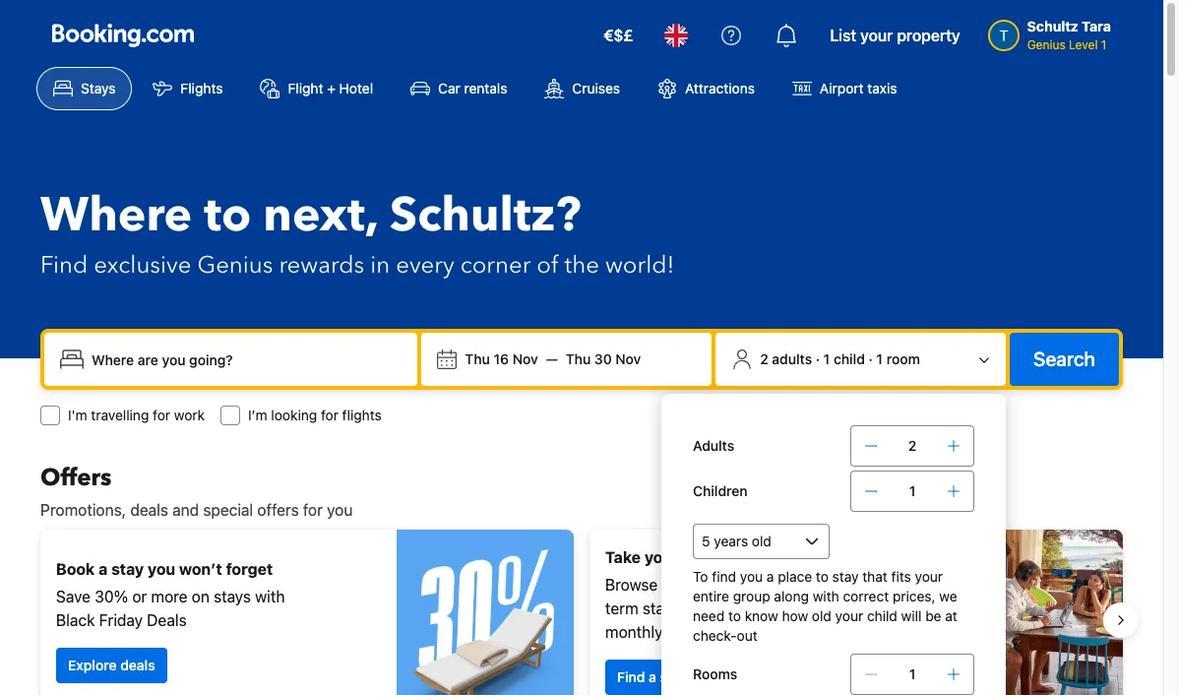 Task type: locate. For each thing, give the bounding box(es) containing it.
0 vertical spatial find
[[40, 249, 88, 282]]

hotel
[[339, 80, 373, 97]]

flights link
[[136, 67, 240, 110]]

the
[[565, 249, 600, 282]]

stay inside book a stay you won't forget save 30% or more on stays with black friday deals
[[111, 560, 144, 578]]

list your property
[[830, 27, 961, 44]]

1 horizontal spatial nov
[[616, 351, 641, 367]]

i'm travelling for work
[[68, 407, 205, 423]]

term
[[606, 600, 639, 617]]

a inside book a stay you won't forget save 30% or more on stays with black friday deals
[[99, 560, 108, 578]]

0 vertical spatial child
[[834, 351, 865, 367]]

take
[[606, 548, 641, 566]]

0 horizontal spatial at
[[732, 600, 745, 617]]

group
[[733, 588, 771, 605]]

1 vertical spatial genius
[[197, 249, 273, 282]]

with up the old
[[813, 588, 840, 605]]

your inside take your longest holiday yet browse properties offering long- term stays, many at reduced monthly rates.
[[645, 548, 679, 566]]

1
[[1102, 37, 1107, 52], [824, 351, 830, 367], [877, 351, 883, 367], [910, 483, 916, 499], [910, 666, 916, 682]]

for right offers
[[303, 501, 323, 519]]

a for find a stay
[[649, 669, 657, 685]]

1 vertical spatial 2
[[909, 437, 917, 454]]

list
[[830, 27, 857, 44]]

a right book on the left of page
[[99, 560, 108, 578]]

looking
[[271, 407, 317, 423]]

at up out
[[732, 600, 745, 617]]

cruises
[[573, 80, 620, 97]]

schultz tara genius level 1
[[1028, 18, 1112, 52]]

1 horizontal spatial 2
[[909, 437, 917, 454]]

where to next, schultz? find exclusive genius rewards in every corner of the world!
[[40, 183, 675, 282]]

2 with from the left
[[813, 588, 840, 605]]

you up more
[[148, 560, 175, 578]]

for left flights
[[321, 407, 339, 423]]

rooms
[[693, 666, 738, 682]]

explore
[[68, 657, 117, 674]]

· right adults
[[816, 351, 820, 367]]

long-
[[799, 576, 837, 594]]

to
[[693, 568, 709, 585]]

2 horizontal spatial a
[[767, 568, 774, 585]]

black
[[56, 612, 95, 629]]

1 horizontal spatial a
[[649, 669, 657, 685]]

2 vertical spatial to
[[729, 608, 741, 624]]

children
[[693, 483, 748, 499]]

2 horizontal spatial you
[[740, 568, 763, 585]]

1 horizontal spatial at
[[946, 608, 958, 624]]

corner
[[461, 249, 531, 282]]

0 horizontal spatial 2
[[760, 351, 769, 367]]

genius left rewards
[[197, 249, 273, 282]]

2 inside 2 adults · 1 child · 1 room button
[[760, 351, 769, 367]]

2 for 2 adults · 1 child · 1 room
[[760, 351, 769, 367]]

find down where
[[40, 249, 88, 282]]

1 vertical spatial deals
[[120, 657, 155, 674]]

1 horizontal spatial genius
[[1028, 37, 1066, 52]]

attractions link
[[641, 67, 772, 110]]

· left room
[[869, 351, 873, 367]]

offers
[[257, 501, 299, 519]]

2 horizontal spatial to
[[816, 568, 829, 585]]

stay for find a stay
[[660, 669, 688, 685]]

at right be
[[946, 608, 958, 624]]

deals left the and
[[130, 501, 168, 519]]

1 down the tara
[[1102, 37, 1107, 52]]

a down holiday
[[767, 568, 774, 585]]

deals right explore
[[120, 657, 155, 674]]

you inside book a stay you won't forget save 30% or more on stays with black friday deals
[[148, 560, 175, 578]]

0 vertical spatial to
[[204, 183, 251, 248]]

0 horizontal spatial you
[[148, 560, 175, 578]]

—
[[546, 351, 558, 367]]

for
[[153, 407, 170, 423], [321, 407, 339, 423], [303, 501, 323, 519]]

1 horizontal spatial to
[[729, 608, 741, 624]]

genius inside schultz tara genius level 1
[[1028, 37, 1066, 52]]

to left next,
[[204, 183, 251, 248]]

booking.com image
[[52, 24, 194, 47]]

0 horizontal spatial thu
[[465, 351, 490, 367]]

at inside to find you a place to stay that fits your entire group along with correct prices, we need to know how old your child will be at check-out
[[946, 608, 958, 624]]

be
[[926, 608, 942, 624]]

where
[[40, 183, 192, 248]]

1 horizontal spatial you
[[327, 501, 353, 519]]

you right offers
[[327, 501, 353, 519]]

0 vertical spatial 2
[[760, 351, 769, 367]]

a down monthly at the bottom
[[649, 669, 657, 685]]

2 for 2
[[909, 437, 917, 454]]

1 vertical spatial to
[[816, 568, 829, 585]]

2 adults · 1 child · 1 room button
[[724, 341, 999, 378]]

region containing take your longest holiday yet
[[25, 522, 1139, 695]]

i'm looking for flights
[[248, 407, 382, 423]]

of
[[537, 249, 559, 282]]

your
[[861, 27, 893, 44], [645, 548, 679, 566], [915, 568, 943, 585], [836, 608, 864, 624]]

find
[[712, 568, 737, 585]]

thu left 30
[[566, 351, 591, 367]]

2 down room
[[909, 437, 917, 454]]

1 horizontal spatial stay
[[660, 669, 688, 685]]

0 horizontal spatial a
[[99, 560, 108, 578]]

1 thu from the left
[[465, 351, 490, 367]]

1 right adults
[[824, 351, 830, 367]]

find inside the where to next, schultz? find exclusive genius rewards in every corner of the world!
[[40, 249, 88, 282]]

room
[[887, 351, 921, 367]]

your right take
[[645, 548, 679, 566]]

thu left 16
[[465, 351, 490, 367]]

0 vertical spatial genius
[[1028, 37, 1066, 52]]

to
[[204, 183, 251, 248], [816, 568, 829, 585], [729, 608, 741, 624]]

for left work
[[153, 407, 170, 423]]

2
[[760, 351, 769, 367], [909, 437, 917, 454]]

thu 30 nov button
[[558, 342, 649, 377]]

every
[[396, 249, 455, 282]]

you up group
[[740, 568, 763, 585]]

flights
[[181, 80, 223, 97]]

0 horizontal spatial find
[[40, 249, 88, 282]]

region
[[25, 522, 1139, 695]]

special
[[203, 501, 253, 519]]

0 horizontal spatial with
[[255, 588, 285, 606]]

with down the forget at the bottom of the page
[[255, 588, 285, 606]]

flight + hotel
[[288, 80, 373, 97]]

deals
[[130, 501, 168, 519], [120, 657, 155, 674]]

1 vertical spatial find
[[617, 669, 645, 685]]

reduced
[[749, 600, 808, 617]]

1 horizontal spatial ·
[[869, 351, 873, 367]]

0 horizontal spatial child
[[834, 351, 865, 367]]

2 · from the left
[[869, 351, 873, 367]]

to down "yet"
[[816, 568, 829, 585]]

airport
[[820, 80, 864, 97]]

rewards
[[279, 249, 365, 282]]

find down monthly at the bottom
[[617, 669, 645, 685]]

child down correct
[[867, 608, 898, 624]]

nov right 16
[[513, 351, 538, 367]]

stays link
[[36, 67, 132, 110]]

won't
[[179, 560, 222, 578]]

along
[[774, 588, 809, 605]]

thu
[[465, 351, 490, 367], [566, 351, 591, 367]]

car rentals link
[[394, 67, 524, 110]]

attractions
[[685, 80, 755, 97]]

i'm
[[68, 407, 87, 423]]

1 horizontal spatial thu
[[566, 351, 591, 367]]

1 horizontal spatial child
[[867, 608, 898, 624]]

·
[[816, 351, 820, 367], [869, 351, 873, 367]]

a for book a stay you won't forget save 30% or more on stays with black friday deals
[[99, 560, 108, 578]]

book
[[56, 560, 95, 578]]

1 left room
[[877, 351, 883, 367]]

at
[[732, 600, 745, 617], [946, 608, 958, 624]]

how
[[782, 608, 809, 624]]

nov right 30
[[616, 351, 641, 367]]

holiday
[[744, 548, 799, 566]]

genius down schultz
[[1028, 37, 1066, 52]]

1 · from the left
[[816, 351, 820, 367]]

airport taxis
[[820, 80, 898, 97]]

stay left the rooms
[[660, 669, 688, 685]]

child left room
[[834, 351, 865, 367]]

your right list
[[861, 27, 893, 44]]

stay up or
[[111, 560, 144, 578]]

1 horizontal spatial with
[[813, 588, 840, 605]]

0 horizontal spatial nov
[[513, 351, 538, 367]]

2 nov from the left
[[616, 351, 641, 367]]

that
[[863, 568, 888, 585]]

with inside book a stay you won't forget save 30% or more on stays with black friday deals
[[255, 588, 285, 606]]

stay up correct
[[833, 568, 859, 585]]

0 horizontal spatial genius
[[197, 249, 273, 282]]

0 vertical spatial deals
[[130, 501, 168, 519]]

0 horizontal spatial ·
[[816, 351, 820, 367]]

nov
[[513, 351, 538, 367], [616, 351, 641, 367]]

or
[[132, 588, 147, 606]]

2 adults · 1 child · 1 room
[[760, 351, 921, 367]]

fits
[[892, 568, 912, 585]]

level
[[1069, 37, 1098, 52]]

world!
[[606, 249, 675, 282]]

you
[[327, 501, 353, 519], [148, 560, 175, 578], [740, 568, 763, 585]]

1 up fits
[[910, 483, 916, 499]]

entire
[[693, 588, 730, 605]]

search for black friday deals on stays image
[[397, 530, 574, 695]]

2 left adults
[[760, 351, 769, 367]]

0 horizontal spatial to
[[204, 183, 251, 248]]

1 horizontal spatial find
[[617, 669, 645, 685]]

0 horizontal spatial stay
[[111, 560, 144, 578]]

2 horizontal spatial stay
[[833, 568, 859, 585]]

1 with from the left
[[255, 588, 285, 606]]

to up out
[[729, 608, 741, 624]]

16
[[494, 351, 509, 367]]

1 vertical spatial child
[[867, 608, 898, 624]]



Task type: describe. For each thing, give the bounding box(es) containing it.
explore deals link
[[56, 648, 167, 683]]

at inside take your longest holiday yet browse properties offering long- term stays, many at reduced monthly rates.
[[732, 600, 745, 617]]

browse
[[606, 576, 658, 594]]

flight
[[288, 80, 323, 97]]

stay for book a stay you won't forget save 30% or more on stays with black friday deals
[[111, 560, 144, 578]]

promotions,
[[40, 501, 126, 519]]

adults
[[693, 437, 735, 454]]

you inside to find you a place to stay that fits your entire group along with correct prices, we need to know how old your child will be at check-out
[[740, 568, 763, 585]]

car rentals
[[438, 80, 508, 97]]

tara
[[1082, 18, 1112, 34]]

deals
[[147, 612, 187, 629]]

stays,
[[643, 600, 685, 617]]

in
[[370, 249, 390, 282]]

explore deals
[[68, 657, 155, 674]]

offers promotions, deals and special offers for you
[[40, 462, 353, 519]]

your down correct
[[836, 608, 864, 624]]

airport taxis link
[[776, 67, 914, 110]]

work
[[174, 407, 205, 423]]

€$£
[[604, 27, 633, 44]]

you inside offers promotions, deals and special offers for you
[[327, 501, 353, 519]]

€$£ button
[[592, 12, 645, 59]]

many
[[689, 600, 727, 617]]

stays
[[81, 80, 116, 97]]

flight + hotel link
[[244, 67, 390, 110]]

Where are you going? field
[[84, 342, 410, 377]]

your account menu schultz tara genius level 1 element
[[988, 9, 1120, 54]]

place
[[778, 568, 813, 585]]

take your longest holiday yet browse properties offering long- term stays, many at reduced monthly rates.
[[606, 548, 837, 641]]

take your longest holiday yet image
[[946, 530, 1124, 695]]

property
[[897, 27, 961, 44]]

offering
[[740, 576, 795, 594]]

deals inside offers promotions, deals and special offers for you
[[130, 501, 168, 519]]

next,
[[263, 183, 378, 248]]

cruises link
[[528, 67, 637, 110]]

book a stay you won't forget save 30% or more on stays with black friday deals
[[56, 560, 285, 629]]

+
[[327, 80, 336, 97]]

child inside to find you a place to stay that fits your entire group along with correct prices, we need to know how old your child will be at check-out
[[867, 608, 898, 624]]

will
[[902, 608, 922, 624]]

yet
[[803, 548, 827, 566]]

and
[[172, 501, 199, 519]]

taxis
[[868, 80, 898, 97]]

travelling
[[91, 407, 149, 423]]

need
[[693, 608, 725, 624]]

offers
[[40, 462, 112, 494]]

to inside the where to next, schultz? find exclusive genius rewards in every corner of the world!
[[204, 183, 251, 248]]

2 thu from the left
[[566, 351, 591, 367]]

search
[[1034, 348, 1096, 370]]

find a stay link
[[606, 660, 699, 695]]

list your property link
[[819, 12, 973, 59]]

rates.
[[667, 623, 708, 641]]

1 nov from the left
[[513, 351, 538, 367]]

search button
[[1010, 333, 1120, 386]]

i'm
[[248, 407, 267, 423]]

forget
[[226, 560, 273, 578]]

genius inside the where to next, schultz? find exclusive genius rewards in every corner of the world!
[[197, 249, 273, 282]]

schultz?
[[390, 183, 581, 248]]

with inside to find you a place to stay that fits your entire group along with correct prices, we need to know how old your child will be at check-out
[[813, 588, 840, 605]]

rentals
[[464, 80, 508, 97]]

1 down will
[[910, 666, 916, 682]]

properties
[[662, 576, 735, 594]]

for for work
[[153, 407, 170, 423]]

correct
[[843, 588, 889, 605]]

your up prices,
[[915, 568, 943, 585]]

save
[[56, 588, 91, 606]]

thu 16 nov — thu 30 nov
[[465, 351, 641, 367]]

on
[[192, 588, 210, 606]]

for inside offers promotions, deals and special offers for you
[[303, 501, 323, 519]]

stay inside to find you a place to stay that fits your entire group along with correct prices, we need to know how old your child will be at check-out
[[833, 568, 859, 585]]

flights
[[342, 407, 382, 423]]

your inside list your property 'link'
[[861, 27, 893, 44]]

know
[[745, 608, 779, 624]]

schultz
[[1028, 18, 1079, 34]]

find a stay
[[617, 669, 688, 685]]

a inside to find you a place to stay that fits your entire group along with correct prices, we need to know how old your child will be at check-out
[[767, 568, 774, 585]]

30%
[[95, 588, 128, 606]]

monthly
[[606, 623, 663, 641]]

30
[[595, 351, 612, 367]]

1 inside schultz tara genius level 1
[[1102, 37, 1107, 52]]

old
[[812, 608, 832, 624]]

child inside button
[[834, 351, 865, 367]]

longest
[[683, 548, 740, 566]]

more
[[151, 588, 188, 606]]

exclusive
[[94, 249, 191, 282]]

check-
[[693, 627, 737, 644]]

for for flights
[[321, 407, 339, 423]]

adults
[[772, 351, 812, 367]]

stays
[[214, 588, 251, 606]]



Task type: vqa. For each thing, say whether or not it's contained in the screenshot.


